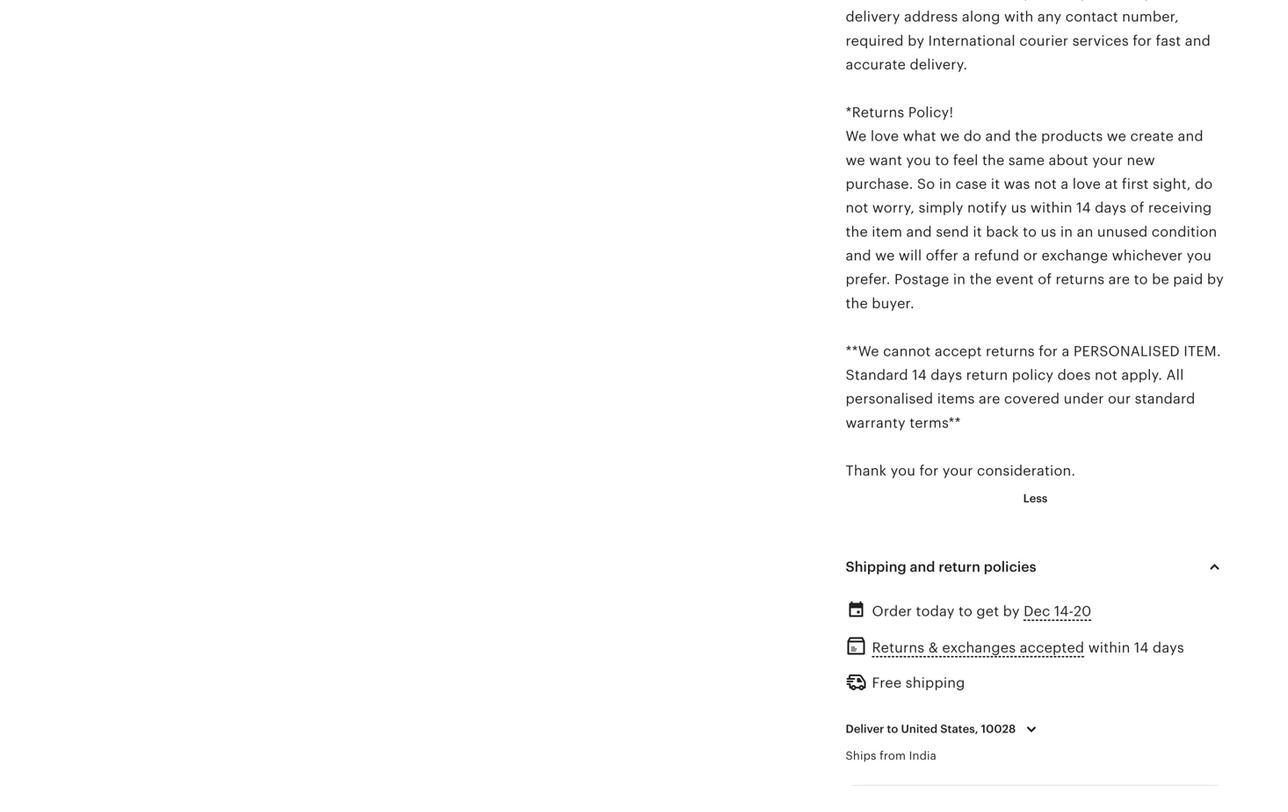 Task type: vqa. For each thing, say whether or not it's contained in the screenshot.
for within **We cannot accept returns for a PERSONALISED ITEM. Standard 14 days return policy does not apply. All personalised items are covered under our standard warranty terms**
yes



Task type: describe. For each thing, give the bounding box(es) containing it.
prefer.
[[846, 272, 891, 287]]

&
[[928, 640, 938, 656]]

*returns policy! we love what we do and the products we create and we want you to feel the same about your new purchase. so in case it was not a love at first sight, do not worry, simply notify us within 14 days of receiving the item and send it back to us in an unused condition and we will offer a refund or exchange whichever you prefer. postage in the event of returns are to be paid by the buyer.
[[846, 104, 1224, 311]]

item
[[872, 224, 902, 240]]

products
[[1041, 128, 1103, 144]]

shipping
[[905, 675, 965, 691]]

covered
[[1004, 391, 1060, 407]]

and up prefer.
[[846, 248, 871, 264]]

to left be
[[1134, 272, 1148, 287]]

first
[[1122, 176, 1149, 192]]

1 vertical spatial us
[[1041, 224, 1056, 240]]

thank
[[846, 463, 887, 479]]

united
[[901, 723, 938, 736]]

return inside dropdown button
[[939, 559, 980, 575]]

ships from india
[[846, 749, 936, 762]]

event
[[996, 272, 1034, 287]]

we down we
[[846, 152, 865, 168]]

thank you for your consideration.
[[846, 463, 1076, 479]]

purchase.
[[846, 176, 913, 192]]

a inside **we cannot accept returns for a personalised item. standard 14 days return policy does not apply. all personalised items are covered under our standard warranty terms**
[[1062, 343, 1070, 359]]

we up feel
[[940, 128, 960, 144]]

courier
[[1019, 33, 1068, 49]]

was
[[1004, 176, 1030, 192]]

the down prefer.
[[846, 296, 868, 311]]

0 horizontal spatial love
[[871, 128, 899, 144]]

sight,
[[1153, 176, 1191, 192]]

accurate
[[846, 57, 906, 72]]

delivery
[[846, 9, 900, 25]]

1 horizontal spatial in
[[953, 272, 966, 287]]

0 vertical spatial of
[[1130, 200, 1144, 216]]

unused
[[1097, 224, 1148, 240]]

new
[[1127, 152, 1155, 168]]

shipping and return policies
[[846, 559, 1036, 575]]

1 vertical spatial do
[[1195, 176, 1213, 192]]

address
[[904, 9, 958, 25]]

we
[[846, 128, 867, 144]]

exchanges
[[942, 640, 1016, 656]]

returns inside *returns policy! we love what we do and the products we create and we want you to feel the same about your new purchase. so in case it was not a love at first sight, do not worry, simply notify us within 14 days of receiving the item and send it back to us in an unused condition and we will offer a refund or exchange whichever you prefer. postage in the event of returns are to be paid by the buyer.
[[1056, 272, 1105, 287]]

within inside *returns policy! we love what we do and the products we create and we want you to feel the same about your new purchase. so in case it was not a love at first sight, do not worry, simply notify us within 14 days of receiving the item and send it back to us in an unused condition and we will offer a refund or exchange whichever you prefer. postage in the event of returns are to be paid by the buyer.
[[1030, 200, 1072, 216]]

less
[[1023, 492, 1048, 505]]

warranty
[[846, 415, 906, 431]]

dec
[[1024, 604, 1050, 620]]

2 horizontal spatial days
[[1153, 640, 1184, 656]]

returns
[[872, 640, 925, 656]]

the left item at the right top of page
[[846, 224, 868, 240]]

we down item at the right top of page
[[875, 248, 895, 264]]

and up "same"
[[985, 128, 1011, 144]]

terms**
[[909, 415, 961, 431]]

returns inside **we cannot accept returns for a personalised item. standard 14 days return policy does not apply. all personalised items are covered under our standard warranty terms**
[[986, 343, 1035, 359]]

along
[[962, 9, 1000, 25]]

days inside **we cannot accept returns for a personalised item. standard 14 days return policy does not apply. all personalised items are covered under our standard warranty terms**
[[931, 367, 962, 383]]

from
[[880, 749, 906, 762]]

complete
[[1114, 0, 1179, 1]]

by inside note to customer: please provide your complete delivery address along with any contact number, required by international courier services for fast and accurate delivery.
[[908, 33, 924, 49]]

to inside note to customer: please provide your complete delivery address along with any contact number, required by international courier services for fast and accurate delivery.
[[882, 0, 896, 1]]

ships
[[846, 749, 876, 762]]

less button
[[1010, 483, 1061, 515]]

personalised
[[846, 391, 933, 407]]

not inside **we cannot accept returns for a personalised item. standard 14 days return policy does not apply. all personalised items are covered under our standard warranty terms**
[[1095, 367, 1117, 383]]

days inside *returns policy! we love what we do and the products we create and we want you to feel the same about your new purchase. so in case it was not a love at first sight, do not worry, simply notify us within 14 days of receiving the item and send it back to us in an unused condition and we will offer a refund or exchange whichever you prefer. postage in the event of returns are to be paid by the buyer.
[[1095, 200, 1126, 216]]

order today to get by dec 14-20
[[872, 604, 1091, 620]]

20
[[1074, 604, 1091, 620]]

we left create
[[1107, 128, 1126, 144]]

exchange
[[1042, 248, 1108, 264]]

send
[[936, 224, 969, 240]]

an
[[1077, 224, 1093, 240]]

free shipping
[[872, 675, 965, 691]]

will
[[899, 248, 922, 264]]

condition
[[1152, 224, 1217, 240]]

under
[[1064, 391, 1104, 407]]

contact
[[1065, 9, 1118, 25]]

with
[[1004, 9, 1034, 25]]

whichever
[[1112, 248, 1183, 264]]

required
[[846, 33, 904, 49]]

and up will
[[906, 224, 932, 240]]

10028
[[981, 723, 1016, 736]]

please
[[976, 0, 1020, 1]]

number,
[[1122, 9, 1179, 25]]

returns & exchanges accepted button
[[872, 635, 1084, 661]]

offer
[[926, 248, 958, 264]]

note to customer: please provide your complete delivery address along with any contact number, required by international courier services for fast and accurate delivery.
[[846, 0, 1211, 72]]

so
[[917, 176, 935, 192]]

be
[[1152, 272, 1169, 287]]

for inside **we cannot accept returns for a personalised item. standard 14 days return policy does not apply. all personalised items are covered under our standard warranty terms**
[[1039, 343, 1058, 359]]

feel
[[953, 152, 978, 168]]

your inside *returns policy! we love what we do and the products we create and we want you to feel the same about your new purchase. so in case it was not a love at first sight, do not worry, simply notify us within 14 days of receiving the item and send it back to us in an unused condition and we will offer a refund or exchange whichever you prefer. postage in the event of returns are to be paid by the buyer.
[[1092, 152, 1123, 168]]

buyer.
[[872, 296, 914, 311]]

standard
[[1135, 391, 1195, 407]]

policy
[[1012, 367, 1054, 383]]

0 vertical spatial us
[[1011, 200, 1027, 216]]

provide
[[1024, 0, 1076, 1]]

your inside note to customer: please provide your complete delivery address along with any contact number, required by international courier services for fast and accurate delivery.
[[1080, 0, 1110, 1]]

services
[[1072, 33, 1129, 49]]

accepted
[[1020, 640, 1084, 656]]

and inside note to customer: please provide your complete delivery address along with any contact number, required by international courier services for fast and accurate delivery.
[[1185, 33, 1211, 49]]

accept
[[935, 343, 982, 359]]

0 vertical spatial do
[[964, 128, 981, 144]]

return inside **we cannot accept returns for a personalised item. standard 14 days return policy does not apply. all personalised items are covered under our standard warranty terms**
[[966, 367, 1008, 383]]

shipping
[[846, 559, 906, 575]]

2 vertical spatial for
[[919, 463, 939, 479]]

refund
[[974, 248, 1019, 264]]

or
[[1023, 248, 1038, 264]]

receiving
[[1148, 200, 1212, 216]]

our
[[1108, 391, 1131, 407]]



Task type: locate. For each thing, give the bounding box(es) containing it.
to up "or"
[[1023, 224, 1037, 240]]

1 horizontal spatial within
[[1088, 640, 1130, 656]]

in right so
[[939, 176, 952, 192]]

you up paid
[[1187, 248, 1212, 264]]

0 vertical spatial a
[[1061, 176, 1069, 192]]

2 horizontal spatial not
[[1095, 367, 1117, 383]]

for up the policy at top right
[[1039, 343, 1058, 359]]

2 horizontal spatial for
[[1133, 33, 1152, 49]]

to left get
[[958, 604, 973, 620]]

international
[[928, 33, 1015, 49]]

worry,
[[872, 200, 915, 216]]

you
[[906, 152, 931, 168], [1187, 248, 1212, 264], [891, 463, 916, 479]]

2 horizontal spatial 14
[[1134, 640, 1149, 656]]

0 vertical spatial by
[[908, 33, 924, 49]]

0 horizontal spatial are
[[979, 391, 1000, 407]]

returns up the policy at top right
[[986, 343, 1035, 359]]

1 horizontal spatial us
[[1041, 224, 1056, 240]]

your
[[1080, 0, 1110, 1], [1092, 152, 1123, 168], [942, 463, 973, 479]]

your down terms**
[[942, 463, 973, 479]]

states,
[[940, 723, 978, 736]]

1 vertical spatial return
[[939, 559, 980, 575]]

0 vertical spatial it
[[991, 176, 1000, 192]]

0 vertical spatial not
[[1034, 176, 1057, 192]]

do up feel
[[964, 128, 981, 144]]

back
[[986, 224, 1019, 240]]

it left was
[[991, 176, 1000, 192]]

2 vertical spatial your
[[942, 463, 973, 479]]

in
[[939, 176, 952, 192], [1060, 224, 1073, 240], [953, 272, 966, 287]]

create
[[1130, 128, 1174, 144]]

0 vertical spatial days
[[1095, 200, 1126, 216]]

0 horizontal spatial of
[[1038, 272, 1052, 287]]

2 vertical spatial in
[[953, 272, 966, 287]]

item.
[[1184, 343, 1221, 359]]

0 vertical spatial are
[[1108, 272, 1130, 287]]

14
[[1076, 200, 1091, 216], [912, 367, 927, 383], [1134, 640, 1149, 656]]

0 horizontal spatial 14
[[912, 367, 927, 383]]

within
[[1030, 200, 1072, 216], [1088, 640, 1130, 656]]

0 vertical spatial within
[[1030, 200, 1072, 216]]

order
[[872, 604, 912, 620]]

2 horizontal spatial in
[[1060, 224, 1073, 240]]

love left at
[[1072, 176, 1101, 192]]

you down what
[[906, 152, 931, 168]]

0 horizontal spatial within
[[1030, 200, 1072, 216]]

0 vertical spatial 14
[[1076, 200, 1091, 216]]

returns & exchanges accepted within 14 days
[[872, 640, 1184, 656]]

today
[[916, 604, 955, 620]]

dec 14-20 button
[[1024, 599, 1091, 625]]

we
[[940, 128, 960, 144], [1107, 128, 1126, 144], [846, 152, 865, 168], [875, 248, 895, 264]]

0 horizontal spatial in
[[939, 176, 952, 192]]

get
[[976, 604, 999, 620]]

0 horizontal spatial for
[[919, 463, 939, 479]]

and right create
[[1178, 128, 1203, 144]]

by down address
[[908, 33, 924, 49]]

same
[[1008, 152, 1045, 168]]

do right 'sight,'
[[1195, 176, 1213, 192]]

by right paid
[[1207, 272, 1224, 287]]

of
[[1130, 200, 1144, 216], [1038, 272, 1052, 287]]

0 horizontal spatial it
[[973, 224, 982, 240]]

by right get
[[1003, 604, 1020, 620]]

customer:
[[900, 0, 972, 1]]

1 vertical spatial your
[[1092, 152, 1123, 168]]

1 horizontal spatial love
[[1072, 176, 1101, 192]]

0 horizontal spatial us
[[1011, 200, 1027, 216]]

in left 'an'
[[1060, 224, 1073, 240]]

by
[[908, 33, 924, 49], [1207, 272, 1224, 287], [1003, 604, 1020, 620]]

does
[[1057, 367, 1091, 383]]

2 vertical spatial you
[[891, 463, 916, 479]]

14-
[[1054, 604, 1074, 620]]

14 inside *returns policy! we love what we do and the products we create and we want you to feel the same about your new purchase. so in case it was not a love at first sight, do not worry, simply notify us within 14 days of receiving the item and send it back to us in an unused condition and we will offer a refund or exchange whichever you prefer. postage in the event of returns are to be paid by the buyer.
[[1076, 200, 1091, 216]]

postage
[[894, 272, 949, 287]]

do
[[964, 128, 981, 144], [1195, 176, 1213, 192]]

case
[[955, 176, 987, 192]]

the up "same"
[[1015, 128, 1037, 144]]

deliver
[[846, 723, 884, 736]]

a
[[1061, 176, 1069, 192], [962, 248, 970, 264], [1062, 343, 1070, 359]]

policy!
[[908, 104, 953, 120]]

1 vertical spatial love
[[1072, 176, 1101, 192]]

for
[[1133, 33, 1152, 49], [1039, 343, 1058, 359], [919, 463, 939, 479]]

to
[[882, 0, 896, 1], [935, 152, 949, 168], [1023, 224, 1037, 240], [1134, 272, 1148, 287], [958, 604, 973, 620], [887, 723, 898, 736]]

love up want
[[871, 128, 899, 144]]

to inside deliver to united states, 10028 dropdown button
[[887, 723, 898, 736]]

it
[[991, 176, 1000, 192], [973, 224, 982, 240]]

1 vertical spatial for
[[1039, 343, 1058, 359]]

what
[[903, 128, 936, 144]]

free
[[872, 675, 902, 691]]

1 horizontal spatial are
[[1108, 272, 1130, 287]]

1 vertical spatial of
[[1038, 272, 1052, 287]]

1 vertical spatial a
[[962, 248, 970, 264]]

1 vertical spatial you
[[1187, 248, 1212, 264]]

return down the "accept"
[[966, 367, 1008, 383]]

paid
[[1173, 272, 1203, 287]]

a right offer
[[962, 248, 970, 264]]

to left feel
[[935, 152, 949, 168]]

**we
[[846, 343, 879, 359]]

of right event
[[1038, 272, 1052, 287]]

items
[[937, 391, 975, 407]]

1 vertical spatial returns
[[986, 343, 1035, 359]]

not up our
[[1095, 367, 1117, 383]]

14 inside **we cannot accept returns for a personalised item. standard 14 days return policy does not apply. all personalised items are covered under our standard warranty terms**
[[912, 367, 927, 383]]

0 vertical spatial return
[[966, 367, 1008, 383]]

are down whichever
[[1108, 272, 1130, 287]]

the right feel
[[982, 152, 1005, 168]]

2 vertical spatial days
[[1153, 640, 1184, 656]]

deliver to united states, 10028 button
[[832, 711, 1055, 748]]

returns down exchange
[[1056, 272, 1105, 287]]

notify
[[967, 200, 1007, 216]]

1 vertical spatial by
[[1207, 272, 1224, 287]]

1 vertical spatial within
[[1088, 640, 1130, 656]]

1 horizontal spatial by
[[1003, 604, 1020, 620]]

1 horizontal spatial do
[[1195, 176, 1213, 192]]

return
[[966, 367, 1008, 383], [939, 559, 980, 575]]

1 vertical spatial not
[[846, 200, 868, 216]]

1 vertical spatial are
[[979, 391, 1000, 407]]

not right was
[[1034, 176, 1057, 192]]

us
[[1011, 200, 1027, 216], [1041, 224, 1056, 240]]

and inside shipping and return policies dropdown button
[[910, 559, 935, 575]]

2 vertical spatial a
[[1062, 343, 1070, 359]]

cannot
[[883, 343, 931, 359]]

your up at
[[1092, 152, 1123, 168]]

us up exchange
[[1041, 224, 1056, 240]]

*returns
[[846, 104, 904, 120]]

the down refund
[[970, 272, 992, 287]]

the
[[1015, 128, 1037, 144], [982, 152, 1005, 168], [846, 224, 868, 240], [970, 272, 992, 287], [846, 296, 868, 311]]

0 vertical spatial for
[[1133, 33, 1152, 49]]

it left back
[[973, 224, 982, 240]]

not down purchase.
[[846, 200, 868, 216]]

at
[[1105, 176, 1118, 192]]

for down terms**
[[919, 463, 939, 479]]

a up does
[[1062, 343, 1070, 359]]

note
[[846, 0, 878, 1]]

for inside note to customer: please provide your complete delivery address along with any contact number, required by international courier services for fast and accurate delivery.
[[1133, 33, 1152, 49]]

about
[[1049, 152, 1088, 168]]

us down was
[[1011, 200, 1027, 216]]

1 horizontal spatial of
[[1130, 200, 1144, 216]]

return up order today to get by dec 14-20
[[939, 559, 980, 575]]

returns
[[1056, 272, 1105, 287], [986, 343, 1035, 359]]

want
[[869, 152, 902, 168]]

0 vertical spatial returns
[[1056, 272, 1105, 287]]

standard
[[846, 367, 908, 383]]

are inside *returns policy! we love what we do and the products we create and we want you to feel the same about your new purchase. so in case it was not a love at first sight, do not worry, simply notify us within 14 days of receiving the item and send it back to us in an unused condition and we will offer a refund or exchange whichever you prefer. postage in the event of returns are to be paid by the buyer.
[[1108, 272, 1130, 287]]

personalised
[[1073, 343, 1180, 359]]

2 horizontal spatial by
[[1207, 272, 1224, 287]]

policies
[[984, 559, 1036, 575]]

2 vertical spatial 14
[[1134, 640, 1149, 656]]

2 vertical spatial by
[[1003, 604, 1020, 620]]

0 vertical spatial in
[[939, 176, 952, 192]]

0 vertical spatial your
[[1080, 0, 1110, 1]]

you right thank
[[891, 463, 916, 479]]

0 horizontal spatial by
[[908, 33, 924, 49]]

of down first on the top right of the page
[[1130, 200, 1144, 216]]

simply
[[919, 200, 963, 216]]

india
[[909, 749, 936, 762]]

delivery.
[[910, 57, 968, 72]]

to up delivery
[[882, 0, 896, 1]]

apply.
[[1121, 367, 1162, 383]]

by inside *returns policy! we love what we do and the products we create and we want you to feel the same about your new purchase. so in case it was not a love at first sight, do not worry, simply notify us within 14 days of receiving the item and send it back to us in an unused condition and we will offer a refund or exchange whichever you prefer. postage in the event of returns are to be paid by the buyer.
[[1207, 272, 1224, 287]]

0 vertical spatial love
[[871, 128, 899, 144]]

all
[[1166, 367, 1184, 383]]

deliver to united states, 10028
[[846, 723, 1016, 736]]

1 horizontal spatial it
[[991, 176, 1000, 192]]

**we cannot accept returns for a personalised item. standard 14 days return policy does not apply. all personalised items are covered under our standard warranty terms**
[[846, 343, 1221, 431]]

are inside **we cannot accept returns for a personalised item. standard 14 days return policy does not apply. all personalised items are covered under our standard warranty terms**
[[979, 391, 1000, 407]]

1 vertical spatial 14
[[912, 367, 927, 383]]

0 vertical spatial you
[[906, 152, 931, 168]]

for down number, on the top of page
[[1133, 33, 1152, 49]]

1 vertical spatial days
[[931, 367, 962, 383]]

a down about
[[1061, 176, 1069, 192]]

0 horizontal spatial days
[[931, 367, 962, 383]]

2 vertical spatial not
[[1095, 367, 1117, 383]]

0 horizontal spatial not
[[846, 200, 868, 216]]

in down offer
[[953, 272, 966, 287]]

within down 20
[[1088, 640, 1130, 656]]

1 horizontal spatial returns
[[1056, 272, 1105, 287]]

1 horizontal spatial for
[[1039, 343, 1058, 359]]

1 vertical spatial it
[[973, 224, 982, 240]]

to up from
[[887, 723, 898, 736]]

and right 'fast'
[[1185, 33, 1211, 49]]

your up contact
[[1080, 0, 1110, 1]]

1 vertical spatial in
[[1060, 224, 1073, 240]]

1 horizontal spatial 14
[[1076, 200, 1091, 216]]

0 horizontal spatial returns
[[986, 343, 1035, 359]]

0 horizontal spatial do
[[964, 128, 981, 144]]

1 horizontal spatial not
[[1034, 176, 1057, 192]]

are right items in the right of the page
[[979, 391, 1000, 407]]

within down about
[[1030, 200, 1072, 216]]

consideration.
[[977, 463, 1076, 479]]

and up the today
[[910, 559, 935, 575]]

1 horizontal spatial days
[[1095, 200, 1126, 216]]



